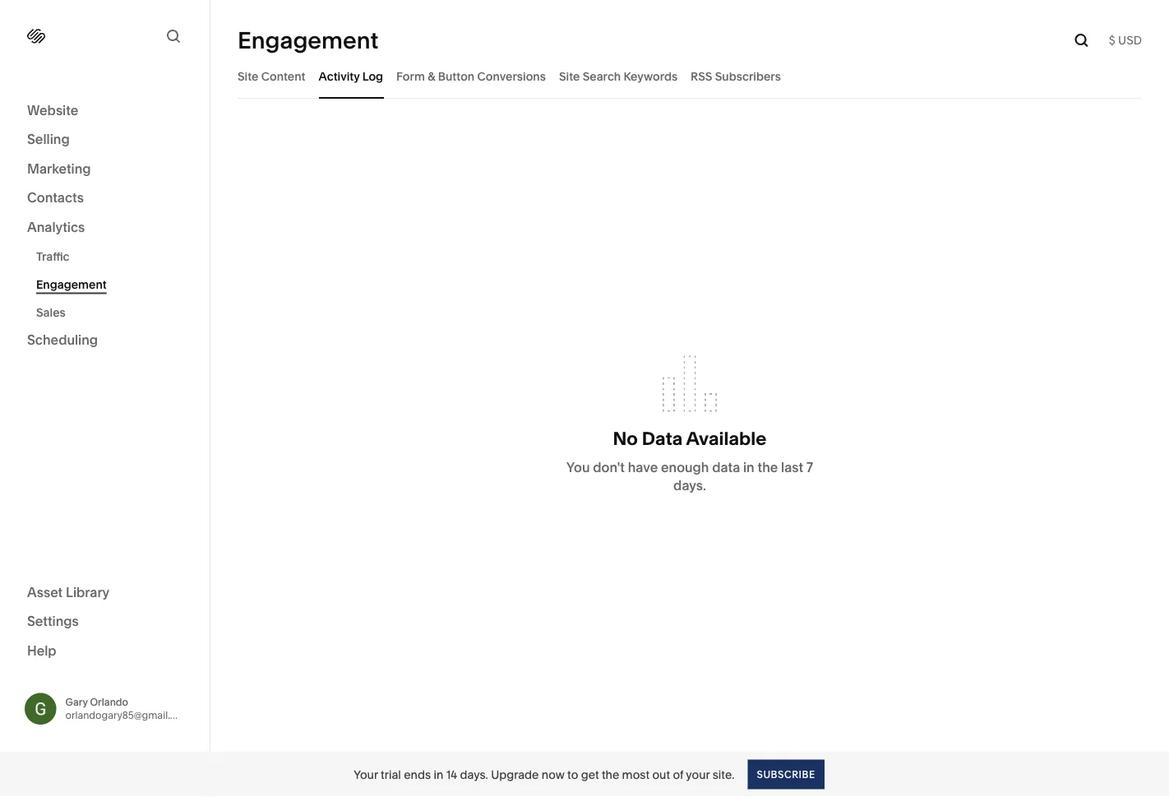 Task type: locate. For each thing, give the bounding box(es) containing it.
orlando
[[90, 696, 128, 708]]

analytics link
[[27, 218, 183, 237]]

trial
[[381, 768, 401, 782]]

1 horizontal spatial engagement
[[238, 26, 379, 54]]

the
[[758, 460, 779, 476], [602, 768, 620, 782]]

in
[[744, 460, 755, 476], [434, 768, 444, 782]]

out
[[653, 768, 671, 782]]

2 site from the left
[[559, 69, 580, 83]]

site search keywords button
[[559, 53, 678, 99]]

button
[[438, 69, 475, 83]]

content
[[261, 69, 306, 83]]

site left content
[[238, 69, 259, 83]]

engagement
[[238, 26, 379, 54], [36, 277, 107, 291]]

asset library
[[27, 584, 110, 600]]

settings link
[[27, 613, 183, 632]]

0 vertical spatial days.
[[674, 478, 707, 494]]

data
[[713, 460, 741, 476]]

1 vertical spatial in
[[434, 768, 444, 782]]

site inside site search keywords button
[[559, 69, 580, 83]]

subscribe button
[[748, 760, 825, 789]]

search
[[583, 69, 621, 83]]

site
[[238, 69, 259, 83], [559, 69, 580, 83]]

site for site content
[[238, 69, 259, 83]]

1 horizontal spatial site
[[559, 69, 580, 83]]

of
[[673, 768, 684, 782]]

to
[[568, 768, 579, 782]]

the inside you don't have enough data in the last 7 days.
[[758, 460, 779, 476]]

engagement down "traffic"
[[36, 277, 107, 291]]

settings
[[27, 613, 79, 629]]

days. right 14 at the bottom
[[460, 768, 489, 782]]

scheduling
[[27, 332, 98, 348]]

1 vertical spatial days.
[[460, 768, 489, 782]]

the left the last
[[758, 460, 779, 476]]

the right get
[[602, 768, 620, 782]]

help
[[27, 643, 56, 659]]

usd
[[1119, 33, 1143, 47]]

gary orlando orlandogary85@gmail.com
[[65, 696, 191, 721]]

engagement link
[[36, 270, 192, 298]]

sales link
[[36, 298, 192, 326]]

$
[[1110, 33, 1116, 47]]

0 vertical spatial the
[[758, 460, 779, 476]]

available
[[687, 427, 767, 449]]

days. down enough
[[674, 478, 707, 494]]

in right data
[[744, 460, 755, 476]]

0 vertical spatial engagement
[[238, 26, 379, 54]]

site left search
[[559, 69, 580, 83]]

1 vertical spatial engagement
[[36, 277, 107, 291]]

gary
[[65, 696, 88, 708]]

orlandogary85@gmail.com
[[65, 709, 191, 721]]

0 horizontal spatial engagement
[[36, 277, 107, 291]]

tab list
[[238, 53, 1143, 99]]

1 site from the left
[[238, 69, 259, 83]]

don't
[[593, 460, 625, 476]]

0 horizontal spatial days.
[[460, 768, 489, 782]]

site inside site content 'button'
[[238, 69, 259, 83]]

0 horizontal spatial the
[[602, 768, 620, 782]]

you don't have enough data in the last 7 days.
[[567, 460, 814, 494]]

1 horizontal spatial in
[[744, 460, 755, 476]]

days.
[[674, 478, 707, 494], [460, 768, 489, 782]]

7
[[807, 460, 814, 476]]

1 vertical spatial the
[[602, 768, 620, 782]]

&
[[428, 69, 436, 83]]

no
[[613, 427, 638, 449]]

1 horizontal spatial the
[[758, 460, 779, 476]]

help link
[[27, 642, 56, 660]]

0 horizontal spatial in
[[434, 768, 444, 782]]

engagement up content
[[238, 26, 379, 54]]

have
[[628, 460, 658, 476]]

site content
[[238, 69, 306, 83]]

now
[[542, 768, 565, 782]]

0 vertical spatial in
[[744, 460, 755, 476]]

tab list containing site content
[[238, 53, 1143, 99]]

website link
[[27, 101, 183, 121]]

scheduling link
[[27, 331, 183, 350]]

most
[[623, 768, 650, 782]]

enough
[[661, 460, 710, 476]]

1 horizontal spatial days.
[[674, 478, 707, 494]]

$ usd
[[1110, 33, 1143, 47]]

get
[[581, 768, 599, 782]]

0 horizontal spatial site
[[238, 69, 259, 83]]

in left 14 at the bottom
[[434, 768, 444, 782]]

14
[[446, 768, 457, 782]]



Task type: vqa. For each thing, say whether or not it's contained in the screenshot.
the left engines
no



Task type: describe. For each thing, give the bounding box(es) containing it.
form
[[397, 69, 425, 83]]

conversions
[[478, 69, 546, 83]]

site.
[[713, 768, 735, 782]]

sales
[[36, 305, 66, 319]]

activity
[[319, 69, 360, 83]]

library
[[66, 584, 110, 600]]

traffic
[[36, 249, 70, 263]]

analytics
[[27, 219, 85, 235]]

your
[[354, 768, 378, 782]]

subscribe
[[757, 768, 816, 780]]

asset library link
[[27, 583, 183, 603]]

contacts
[[27, 190, 84, 206]]

data
[[642, 427, 683, 449]]

upgrade
[[491, 768, 539, 782]]

last
[[782, 460, 804, 476]]

marketing
[[27, 160, 91, 176]]

traffic link
[[36, 242, 192, 270]]

your trial ends in 14 days. upgrade now to get the most out of your site.
[[354, 768, 735, 782]]

asset
[[27, 584, 63, 600]]

site for site search keywords
[[559, 69, 580, 83]]

form & button conversions button
[[397, 53, 546, 99]]

rss
[[691, 69, 713, 83]]

no data available
[[613, 427, 767, 449]]

ends
[[404, 768, 431, 782]]

days. inside you don't have enough data in the last 7 days.
[[674, 478, 707, 494]]

site search keywords
[[559, 69, 678, 83]]

subscribers
[[716, 69, 781, 83]]

keywords
[[624, 69, 678, 83]]

rss subscribers button
[[691, 53, 781, 99]]

your
[[686, 768, 710, 782]]

activity log
[[319, 69, 383, 83]]

contacts link
[[27, 189, 183, 208]]

activity log button
[[319, 53, 383, 99]]

selling
[[27, 131, 70, 147]]

marketing link
[[27, 160, 183, 179]]

site content button
[[238, 53, 306, 99]]

in inside you don't have enough data in the last 7 days.
[[744, 460, 755, 476]]

you
[[567, 460, 590, 476]]

log
[[363, 69, 383, 83]]

selling link
[[27, 130, 183, 150]]

rss subscribers
[[691, 69, 781, 83]]

form & button conversions
[[397, 69, 546, 83]]

website
[[27, 102, 78, 118]]



